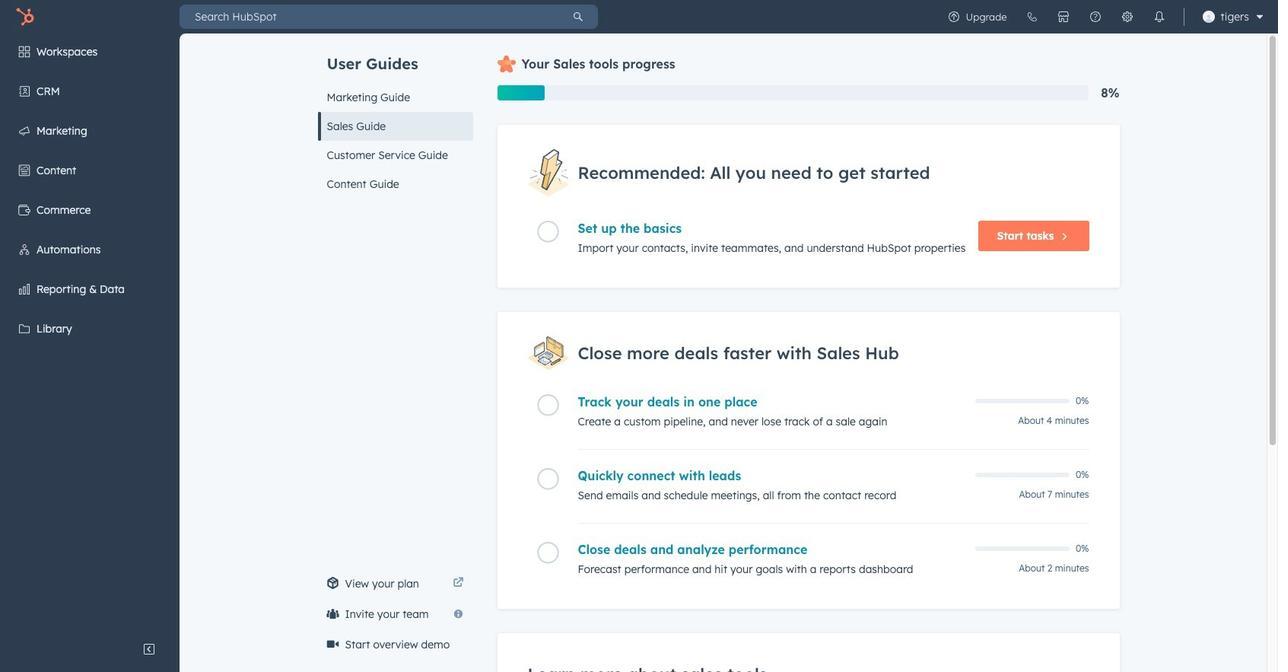 Task type: describe. For each thing, give the bounding box(es) containing it.
link opens in a new window image
[[453, 578, 464, 589]]

notifications image
[[1154, 11, 1166, 23]]

settings image
[[1122, 11, 1134, 23]]

howard n/a image
[[1203, 11, 1215, 23]]

0 horizontal spatial menu
[[0, 33, 180, 634]]



Task type: locate. For each thing, give the bounding box(es) containing it.
help image
[[1090, 11, 1102, 23]]

progress bar
[[497, 85, 545, 100]]

menu
[[938, 0, 1270, 33], [0, 33, 180, 634]]

marketplaces image
[[1058, 11, 1070, 23]]

Search HubSpot search field
[[180, 5, 559, 29]]

link opens in a new window image
[[453, 575, 464, 593]]

1 horizontal spatial menu
[[938, 0, 1270, 33]]

user guides element
[[318, 33, 473, 199]]



Task type: vqa. For each thing, say whether or not it's contained in the screenshot.
Link opens in a new window Icon
yes



